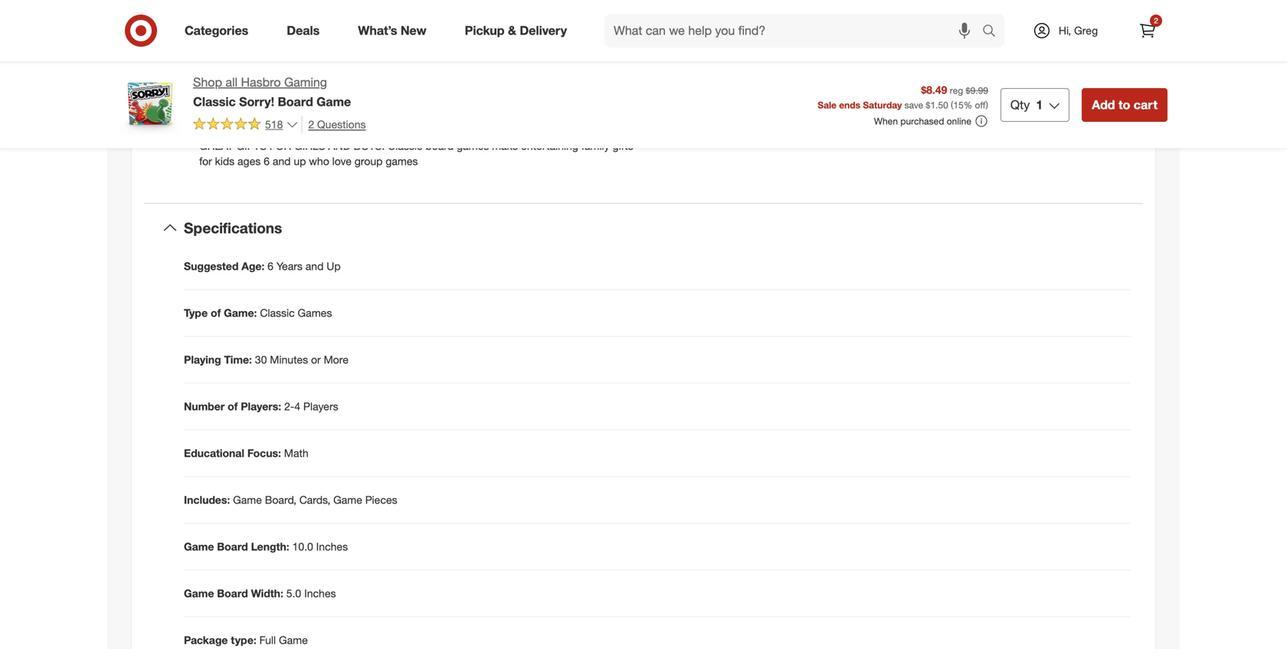 Task type: locate. For each thing, give the bounding box(es) containing it.
on
[[520, 14, 532, 27]]

for
[[229, 14, 242, 27], [431, 103, 444, 116], [261, 118, 274, 131], [452, 118, 465, 131], [199, 155, 212, 168]]

of inside classic sorry! gameplay: remember playing the original sorry! game as a kid? bring back memories of playing the sorry! game with family members and introduce it to a new generation
[[277, 66, 286, 79]]

with
[[406, 66, 426, 79]]

type of game: classic games
[[184, 306, 332, 320]]

1 horizontal spatial or
[[502, 103, 512, 116]]

2 horizontal spatial kids
[[277, 118, 297, 131]]

inches right 5.0
[[304, 587, 336, 600]]

1 horizontal spatial up
[[613, 14, 625, 27]]

0 vertical spatial 2
[[1155, 16, 1159, 25]]

classic right game:
[[260, 306, 295, 320]]

gameplay:
[[290, 50, 349, 64]]

instructions
[[926, 72, 982, 85]]

2 vertical spatial games
[[386, 155, 418, 168]]

0 vertical spatial classic
[[193, 94, 236, 109]]

0 vertical spatial a
[[577, 50, 583, 64]]

games up board
[[417, 118, 449, 131]]

game down the remember
[[376, 66, 403, 79]]

0 vertical spatial games
[[417, 118, 449, 131]]

1
[[1037, 97, 1044, 112]]

generation
[[199, 81, 251, 94]]

sale
[[818, 99, 837, 111]]

1 horizontal spatial playing
[[408, 50, 442, 64]]

card
[[553, 14, 575, 27]]

0 horizontal spatial a
[[577, 50, 583, 64]]

specifications button
[[144, 204, 1144, 253]]

to inside classic sorry! gameplay: remember playing the original sorry! game as a kid? bring back memories of playing the sorry! game with family members and introduce it to a new generation
[[587, 66, 597, 79]]

2 vertical spatial kids
[[215, 155, 235, 168]]

family inside so many possibilities: slide, collide, and score to win the sorry! game. this family game for kids and adults features so many possibilities depending on the card picked up and strategy chosen
[[585, 0, 613, 12]]

518 link
[[193, 116, 298, 134]]

0 vertical spatial hasbro
[[670, 26, 705, 39]]

pickup
[[465, 23, 505, 38]]

family left gifts
[[582, 139, 610, 153]]

gaming inside shop all hasbro gaming classic sorry! board game
[[284, 75, 327, 90]]

inches for game board length: 10.0 inches
[[316, 540, 348, 554]]

4
[[295, 400, 301, 413]]

up down girls
[[294, 155, 306, 168]]

back
[[199, 66, 223, 79]]

1 vertical spatial inches
[[304, 587, 336, 600]]

board
[[426, 139, 454, 153]]

0 vertical spatial inches
[[316, 540, 348, 554]]

kids down night
[[277, 118, 297, 131]]

hasbro.
[[937, 26, 975, 39]]

1 horizontal spatial classic
[[260, 306, 295, 320]]

1 vertical spatial 2
[[308, 118, 314, 131]]

length:
[[251, 540, 290, 554]]

6 right age:
[[268, 260, 274, 273]]

1 vertical spatial hasbro
[[241, 75, 281, 90]]

family up picked
[[585, 0, 613, 12]]

10.0
[[292, 540, 313, 554]]

playing down gameplay:
[[289, 66, 323, 79]]

classic inside shop all hasbro gaming classic sorry! board game
[[193, 94, 236, 109]]

collide,
[[360, 0, 394, 12]]

shop all hasbro gaming classic sorry! board game
[[193, 75, 351, 109]]

sorry! up on
[[498, 0, 526, 12]]

cards,
[[300, 493, 331, 507]]

sorry! down family
[[199, 118, 228, 131]]

a left new
[[600, 66, 605, 79]]

of left hasbro.
[[925, 26, 934, 39]]

1 vertical spatial board
[[217, 540, 248, 554]]

1 vertical spatial gaming
[[284, 75, 327, 90]]

what's new link
[[345, 14, 446, 48]]

to right it
[[587, 66, 597, 79]]

type
[[184, 306, 208, 320]]

and
[[397, 0, 415, 12], [268, 14, 286, 27], [748, 26, 767, 39], [199, 29, 217, 42], [509, 66, 527, 79], [905, 72, 923, 85], [273, 155, 291, 168], [306, 260, 324, 273]]

2 right the is
[[308, 118, 314, 131]]

0 vertical spatial 6
[[264, 155, 270, 168]]

of left players:
[[228, 400, 238, 413]]

1 horizontal spatial gaming
[[708, 26, 745, 39]]

save
[[905, 99, 924, 111]]

0 horizontal spatial all
[[226, 75, 238, 90]]

0 horizontal spatial gaming
[[284, 75, 327, 90]]

up
[[327, 260, 341, 273]]

classic inside the great gifts for girls and boys: classic board games make entertaining family gifts for kids ages 6 and up who love group games
[[388, 139, 423, 153]]

hasbro gaming and all related terms are trademarks of hasbro.
[[670, 26, 975, 39]]

12
[[774, 72, 786, 85]]

are
[[850, 26, 865, 39]]

game down the time
[[468, 118, 495, 131]]

2
[[1155, 16, 1159, 25], [308, 118, 314, 131]]

board for width:
[[217, 587, 248, 600]]

0 vertical spatial kids
[[245, 14, 265, 27]]

playing up with
[[408, 50, 442, 64]]

of inside family game night favorite: a go-to game for family time or anytime indoor fun, the sorry! game for kids is one of the best family games for game night
[[331, 118, 341, 131]]

2 vertical spatial board
[[217, 587, 248, 600]]

sorry!
[[498, 0, 526, 12], [501, 50, 530, 64], [344, 66, 373, 79], [789, 72, 818, 85], [239, 94, 274, 109], [199, 118, 228, 131]]

the up depending
[[479, 0, 495, 12]]

What can we help you find? suggestions appear below search field
[[605, 14, 987, 48]]

0 horizontal spatial up
[[294, 155, 306, 168]]

games left make
[[457, 139, 489, 153]]

0 horizontal spatial classic
[[193, 94, 236, 109]]

to left win
[[447, 0, 457, 12]]

gaming up gameboard,
[[708, 26, 745, 39]]

classic down family game night favorite: a go-to game for family time or anytime indoor fun, the sorry! game for kids is one of the best family games for game night
[[388, 139, 423, 153]]

game up "2 questions" link
[[317, 94, 351, 109]]

classic down shop
[[193, 94, 236, 109]]

2 vertical spatial classic
[[260, 306, 295, 320]]

includes:
[[184, 493, 230, 507]]

what's new
[[358, 23, 427, 38]]

sorry! right 12
[[789, 72, 818, 85]]

0 vertical spatial or
[[502, 103, 512, 116]]

up inside so many possibilities: slide, collide, and score to win the sorry! game. this family game for kids and adults features so many possibilities depending on the card picked up and strategy chosen
[[613, 14, 625, 27]]

0 vertical spatial up
[[613, 14, 625, 27]]

kids up strategy
[[245, 14, 265, 27]]

1 vertical spatial up
[[294, 155, 306, 168]]

add to cart button
[[1083, 88, 1168, 122]]

kids down great
[[215, 155, 235, 168]]

all left related on the top of page
[[770, 26, 780, 39]]

and down for
[[273, 155, 291, 168]]

up right picked
[[613, 14, 625, 27]]

or up "night"
[[502, 103, 512, 116]]

favorite:
[[307, 103, 359, 116]]

game board width: 5.0 inches
[[184, 587, 336, 600]]

sorry! inside family game night favorite: a go-to game for family time or anytime indoor fun, the sorry! game for kids is one of the best family games for game night
[[199, 118, 228, 131]]

of down sorry! in the left of the page
[[277, 66, 286, 79]]

game left board,
[[233, 493, 262, 507]]

of down favorite:
[[331, 118, 341, 131]]

2 questions
[[308, 118, 366, 131]]

so many possibilities: slide, collide, and score to win the sorry! game. this family game for kids and adults features so many possibilities depending on the card picked up and strategy chosen
[[199, 0, 625, 42]]

is
[[299, 118, 307, 131]]

family left the time
[[447, 103, 475, 116]]

game right cards,
[[334, 493, 363, 507]]

ages
[[238, 155, 261, 168]]

6
[[264, 155, 270, 168], [268, 260, 274, 273]]

remember
[[352, 50, 405, 64]]

$8.49 reg $9.99 sale ends saturday save $ 1.50 ( 15 % off )
[[818, 83, 989, 111]]

2 right greg
[[1155, 16, 1159, 25]]

sorry! down pickup & delivery
[[501, 50, 530, 64]]

1 horizontal spatial all
[[770, 26, 780, 39]]

fun,
[[589, 103, 607, 116]]

0 vertical spatial board
[[278, 94, 313, 109]]

hasbro up includes
[[670, 26, 705, 39]]

entertaining
[[521, 139, 579, 153]]

board up the is
[[278, 94, 313, 109]]

board left width:
[[217, 587, 248, 600]]

and inside classic sorry! gameplay: remember playing the original sorry! game as a kid? bring back memories of playing the sorry! game with family members and introduce it to a new generation
[[509, 66, 527, 79]]

players:
[[241, 400, 281, 413]]

6 inside the great gifts for girls and boys: classic board games make entertaining family gifts for kids ages 6 and up who love group games
[[264, 155, 270, 168]]

group
[[355, 155, 383, 168]]

1 vertical spatial classic
[[388, 139, 423, 153]]

1 horizontal spatial 2
[[1155, 16, 1159, 25]]

family inside the great gifts for girls and boys: classic board games make entertaining family gifts for kids ages 6 and up who love group games
[[582, 139, 610, 153]]

all
[[770, 26, 780, 39], [226, 75, 238, 90]]

kids inside family game night favorite: a go-to game for family time or anytime indoor fun, the sorry! game for kids is one of the best family games for game night
[[277, 118, 297, 131]]

board left "length:"
[[217, 540, 248, 554]]

a
[[577, 50, 583, 64], [600, 66, 605, 79]]

1 vertical spatial kids
[[277, 118, 297, 131]]

0 horizontal spatial hasbro
[[241, 75, 281, 90]]

and left 'introduce' on the left
[[509, 66, 527, 79]]

6 right ages
[[264, 155, 270, 168]]

pieces
[[366, 493, 398, 507]]

games right the group
[[386, 155, 418, 168]]

inches right 10.0
[[316, 540, 348, 554]]

and up classic at the left of page
[[199, 29, 217, 42]]

picked
[[578, 14, 610, 27]]

1 vertical spatial games
[[457, 139, 489, 153]]

1 horizontal spatial kids
[[245, 14, 265, 27]]

gaming down gameplay:
[[284, 75, 327, 90]]

1 vertical spatial a
[[600, 66, 605, 79]]

game inside so many possibilities: slide, collide, and score to win the sorry! game. this family game for kids and adults features so many possibilities depending on the card picked up and strategy chosen
[[199, 14, 226, 27]]

the left best
[[343, 118, 359, 131]]

1 horizontal spatial a
[[600, 66, 605, 79]]

family right with
[[429, 66, 457, 79]]

to right add
[[1119, 97, 1131, 112]]

to inside so many possibilities: slide, collide, and score to win the sorry! game. this family game for kids and adults features so many possibilities depending on the card picked up and strategy chosen
[[447, 0, 457, 12]]

this
[[562, 0, 582, 12]]

all right back
[[226, 75, 238, 90]]

strategy
[[220, 29, 259, 42]]

or left more
[[311, 353, 321, 367]]

score
[[418, 0, 444, 12]]

and left 'up'
[[306, 260, 324, 273]]

hi,
[[1059, 24, 1072, 37]]

search
[[976, 25, 1013, 40]]

cart
[[1134, 97, 1158, 112]]

to right a
[[389, 103, 398, 116]]

players
[[304, 400, 339, 413]]

number
[[184, 400, 225, 413]]

classic sorry! gameplay: remember playing the original sorry! game as a kid? bring back memories of playing the sorry! game with family members and introduce it to a new generation
[[199, 50, 635, 94]]

educational
[[184, 447, 245, 460]]

as
[[563, 50, 574, 64]]

1 vertical spatial or
[[311, 353, 321, 367]]

0 vertical spatial gaming
[[708, 26, 745, 39]]

1 vertical spatial all
[[226, 75, 238, 90]]

and left related on the top of page
[[748, 26, 767, 39]]

width:
[[251, 587, 284, 600]]

hasbro down sorry! in the left of the page
[[241, 75, 281, 90]]

0 horizontal spatial 2
[[308, 118, 314, 131]]

0 horizontal spatial playing
[[289, 66, 323, 79]]

terms
[[819, 26, 847, 39]]

number of players: 2-4 players
[[184, 400, 339, 413]]

a right as
[[577, 50, 583, 64]]

gaming
[[708, 26, 745, 39], [284, 75, 327, 90]]

hasbro inside shop all hasbro gaming classic sorry! board game
[[241, 75, 281, 90]]

1 vertical spatial 6
[[268, 260, 274, 273]]

math
[[284, 447, 309, 460]]

2 horizontal spatial classic
[[388, 139, 423, 153]]

trademarks
[[868, 26, 922, 39]]

the down game.
[[535, 14, 550, 27]]

sorry! up 518 link
[[239, 94, 274, 109]]

)
[[986, 99, 989, 111]]

0 horizontal spatial kids
[[215, 155, 235, 168]]

delivery
[[520, 23, 567, 38]]

so
[[199, 0, 214, 12]]

game down so
[[199, 14, 226, 27]]

adults
[[289, 14, 318, 27]]

to inside button
[[1119, 97, 1131, 112]]

pawns,
[[821, 72, 855, 85]]

game right full
[[279, 634, 308, 647]]



Task type: vqa. For each thing, say whether or not it's contained in the screenshot.


Task type: describe. For each thing, give the bounding box(es) containing it.
one
[[310, 118, 328, 131]]

categories
[[185, 23, 249, 38]]

possibilities:
[[251, 0, 327, 12]]

features
[[321, 14, 360, 27]]

categories link
[[172, 14, 268, 48]]

kids inside so many possibilities: slide, collide, and score to win the sorry! game. this family game for kids and adults features so many possibilities depending on the card picked up and strategy chosen
[[245, 14, 265, 27]]

board inside shop all hasbro gaming classic sorry! board game
[[278, 94, 313, 109]]

all inside shop all hasbro gaming classic sorry! board game
[[226, 75, 238, 90]]

the down gameplay:
[[326, 66, 341, 79]]

of right type
[[211, 306, 221, 320]]

sorry! inside so many possibilities: slide, collide, and score to win the sorry! game. this family game for kids and adults features so many possibilities depending on the card picked up and strategy chosen
[[498, 0, 526, 12]]

off
[[976, 99, 986, 111]]

inches for game board width: 5.0 inches
[[304, 587, 336, 600]]

search button
[[976, 14, 1013, 51]]

%
[[964, 99, 973, 111]]

slide,
[[330, 0, 357, 12]]

0 vertical spatial all
[[770, 26, 780, 39]]

many
[[217, 0, 248, 12]]

the right fun,
[[610, 103, 625, 116]]

great gifts for girls and boys: classic board games make entertaining family gifts for kids ages 6 and up who love group games
[[199, 139, 634, 168]]

win
[[460, 0, 476, 12]]

and inside the great gifts for girls and boys: classic board games make entertaining family gifts for kids ages 6 and up who love group games
[[273, 155, 291, 168]]

memories
[[226, 66, 274, 79]]

for inside so many possibilities: slide, collide, and score to win the sorry! game. this family game for kids and adults features so many possibilities depending on the card picked up and strategy chosen
[[229, 14, 242, 27]]

and up many
[[397, 0, 415, 12]]

pickup & delivery
[[465, 23, 567, 38]]

members
[[460, 66, 506, 79]]

time
[[478, 103, 499, 116]]

qty
[[1011, 97, 1031, 112]]

2 for 2
[[1155, 16, 1159, 25]]

image of classic sorry! board game image
[[120, 74, 181, 135]]

what's
[[358, 23, 397, 38]]

gameboard,
[[713, 72, 771, 85]]

bring
[[609, 50, 635, 64]]

when purchased online
[[875, 115, 972, 127]]

it
[[578, 66, 584, 79]]

deals link
[[274, 14, 339, 48]]

love
[[332, 155, 352, 168]]

new
[[401, 23, 427, 38]]

gifts
[[236, 139, 267, 153]]

years
[[277, 260, 303, 273]]

board for length:
[[217, 540, 248, 554]]

sorry! down the remember
[[344, 66, 373, 79]]

time:
[[224, 353, 252, 367]]

go-
[[372, 103, 389, 116]]

game up "package"
[[184, 587, 214, 600]]

introduce
[[530, 66, 575, 79]]

0 horizontal spatial or
[[311, 353, 321, 367]]

game down includes:
[[184, 540, 214, 554]]

a
[[362, 103, 369, 116]]

5.0
[[287, 587, 301, 600]]

game right go-
[[401, 103, 428, 116]]

or inside family game night favorite: a go-to game for family time or anytime indoor fun, the sorry! game for kids is one of the best family games for game night
[[502, 103, 512, 116]]

focus:
[[248, 447, 281, 460]]

specifications
[[184, 219, 282, 237]]

games
[[298, 306, 332, 320]]

for
[[270, 139, 291, 153]]

and up the chosen
[[268, 14, 286, 27]]

type:
[[231, 634, 257, 647]]

ends
[[840, 99, 861, 111]]

1 horizontal spatial hasbro
[[670, 26, 705, 39]]

1 vertical spatial playing
[[289, 66, 323, 79]]

for inside the great gifts for girls and boys: classic board games make entertaining family gifts for kids ages 6 and up who love group games
[[199, 155, 212, 168]]

game down game
[[231, 118, 258, 131]]

related
[[783, 26, 816, 39]]

kids inside the great gifts for girls and boys: classic board games make entertaining family gifts for kids ages 6 and up who love group games
[[215, 155, 235, 168]]

to inside family game night favorite: a go-to game for family time or anytime indoor fun, the sorry! game for kids is one of the best family games for game night
[[389, 103, 398, 116]]

includes gameboard, 12 sorry! pawns, 45 cards, and instructions
[[670, 72, 982, 85]]

online
[[947, 115, 972, 127]]

playing time: 30 minutes or more
[[184, 353, 349, 367]]

kid?
[[586, 50, 606, 64]]

family game night favorite: a go-to game for family time or anytime indoor fun, the sorry! game for kids is one of the best family games for game night
[[199, 103, 625, 131]]

&
[[508, 23, 517, 38]]

0 vertical spatial playing
[[408, 50, 442, 64]]

hi, greg
[[1059, 24, 1099, 37]]

add to cart
[[1093, 97, 1158, 112]]

(
[[952, 99, 954, 111]]

$9.99
[[966, 85, 989, 96]]

family inside classic sorry! gameplay: remember playing the original sorry! game as a kid? bring back memories of playing the sorry! game with family members and introduce it to a new generation
[[429, 66, 457, 79]]

pickup & delivery link
[[452, 14, 586, 48]]

the left original on the left of the page
[[445, 50, 461, 64]]

great
[[199, 139, 233, 153]]

game inside shop all hasbro gaming classic sorry! board game
[[317, 94, 351, 109]]

30
[[255, 353, 267, 367]]

night
[[498, 118, 522, 131]]

up inside the great gifts for girls and boys: classic board games make entertaining family gifts for kids ages 6 and up who love group games
[[294, 155, 306, 168]]

questions
[[317, 118, 366, 131]]

includes: game board, cards, game pieces
[[184, 493, 398, 507]]

age:
[[242, 260, 265, 273]]

qty 1
[[1011, 97, 1044, 112]]

original
[[464, 50, 498, 64]]

game up 'introduce' on the left
[[533, 50, 560, 64]]

and up save
[[905, 72, 923, 85]]

suggested age: 6 years and up
[[184, 260, 341, 273]]

family down go-
[[386, 118, 414, 131]]

night
[[272, 103, 304, 116]]

playing
[[184, 353, 221, 367]]

depending
[[466, 14, 517, 27]]

sorry! inside shop all hasbro gaming classic sorry! board game
[[239, 94, 274, 109]]

cards,
[[873, 72, 902, 85]]

2 for 2 questions
[[308, 118, 314, 131]]

classic
[[199, 50, 245, 64]]

best
[[362, 118, 383, 131]]

2 link
[[1132, 14, 1165, 48]]

game
[[238, 103, 269, 116]]

reg
[[950, 85, 964, 96]]

games inside family game night favorite: a go-to game for family time or anytime indoor fun, the sorry! game for kids is one of the best family games for game night
[[417, 118, 449, 131]]

indoor
[[556, 103, 586, 116]]

shop
[[193, 75, 222, 90]]

family
[[199, 103, 235, 116]]

anytime
[[515, 103, 553, 116]]

gifts
[[613, 139, 634, 153]]



